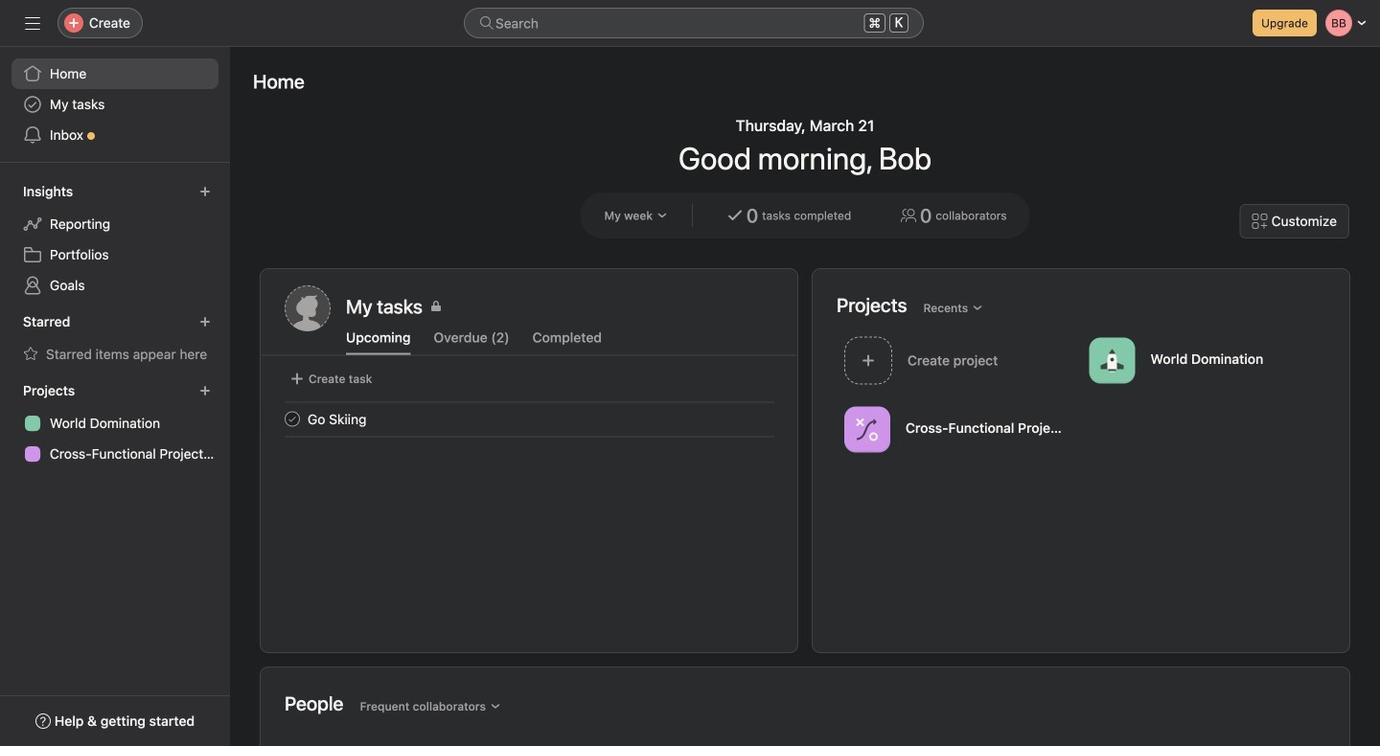 Task type: locate. For each thing, give the bounding box(es) containing it.
rocket image
[[1101, 349, 1124, 372]]

mark complete image
[[281, 408, 304, 431]]

list item
[[262, 402, 798, 437]]

global element
[[0, 47, 230, 162]]

add items to starred image
[[199, 316, 211, 328]]

None field
[[464, 8, 924, 38]]

insights element
[[0, 174, 230, 305]]



Task type: vqa. For each thing, say whether or not it's contained in the screenshot.
2nd the 'list' image
no



Task type: describe. For each thing, give the bounding box(es) containing it.
projects element
[[0, 374, 230, 474]]

line_and_symbols image
[[856, 418, 879, 441]]

Search tasks, projects, and more text field
[[464, 8, 924, 38]]

new insights image
[[199, 186, 211, 197]]

starred element
[[0, 305, 230, 374]]

add profile photo image
[[285, 286, 331, 332]]

new project or portfolio image
[[199, 385, 211, 397]]

hide sidebar image
[[25, 15, 40, 31]]

Mark complete checkbox
[[281, 408, 304, 431]]



